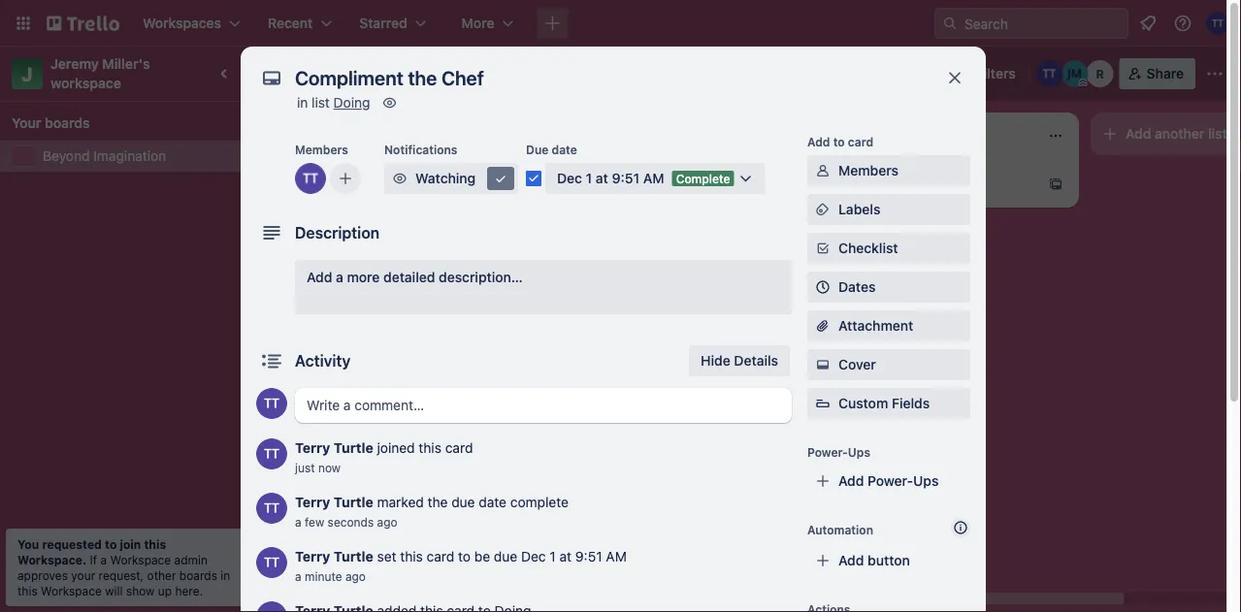Task type: vqa. For each thing, say whether or not it's contained in the screenshot.
"Beyond Imagination" text box
yes



Task type: describe. For each thing, give the bounding box(es) containing it.
0 vertical spatial sm image
[[380, 93, 399, 113]]

0 vertical spatial ups
[[848, 446, 871, 459]]

Board name text field
[[268, 58, 453, 89]]

primary element
[[0, 0, 1242, 47]]

dec inside terry turtle set this card to be due dec 1 at 9:51 am a minute ago
[[521, 549, 546, 565]]

just
[[295, 461, 315, 475]]

terry turtle set this card to be due dec 1 at 9:51 am a minute ago
[[295, 549, 627, 583]]

0 vertical spatial workspace
[[110, 553, 171, 567]]

list inside button
[[1209, 126, 1228, 142]]

you requested to join this workspace.
[[17, 538, 166, 567]]

terry for joined this card
[[295, 440, 330, 456]]

hide details link
[[689, 346, 790, 377]]

labels
[[839, 201, 881, 217]]

dates button
[[808, 272, 971, 303]]

Mark due date as complete checkbox
[[526, 171, 542, 186]]

labels link
[[808, 194, 971, 225]]

cover link
[[808, 349, 971, 381]]

button
[[868, 553, 910, 569]]

members inside members link
[[839, 163, 899, 179]]

1 horizontal spatial am
[[643, 170, 665, 186]]

terry turtle joined this card just now
[[295, 440, 473, 475]]

add a card for topmost the create from template… image
[[854, 176, 923, 192]]

attachment button
[[808, 311, 971, 342]]

your boards with 1 items element
[[12, 112, 231, 135]]

requested
[[42, 538, 102, 551]]

if
[[90, 553, 97, 567]]

a few seconds ago link
[[295, 515, 398, 529]]

color: bold red, title: "thoughts" element
[[559, 167, 632, 182]]

in list doing
[[297, 95, 370, 111]]

doing link
[[334, 95, 370, 111]]

details
[[734, 353, 778, 369]]

search image
[[943, 16, 958, 31]]

custom
[[839, 396, 888, 412]]

kickoff
[[283, 460, 327, 476]]

create
[[283, 390, 325, 406]]

jeremy
[[50, 56, 99, 72]]

j
[[22, 62, 33, 85]]

1 vertical spatial power-
[[868, 473, 914, 489]]

members link
[[808, 155, 971, 186]]

ago inside terry turtle set this card to be due dec 1 at 9:51 am a minute ago
[[345, 570, 366, 583]]

seconds
[[328, 515, 374, 529]]

if a workspace admin approves your request, other boards in this workspace will show up here.
[[17, 553, 230, 598]]

rubyanndersson (rubyanndersson) image
[[1087, 60, 1114, 87]]

0 notifications image
[[1137, 12, 1160, 35]]

workspace
[[50, 75, 121, 91]]

add a card for the create from template… image to the bottom
[[303, 503, 372, 519]]

other
[[147, 569, 176, 582]]

kickoff meeting
[[283, 460, 382, 476]]

terry turtle (terryturtle) image left the few
[[256, 493, 287, 524]]

add a more detailed description…
[[307, 269, 523, 285]]

terry turtle (terryturtle) image left checklist
[[765, 245, 788, 268]]

this inside if a workspace admin approves your request, other boards in this workspace will show up here.
[[17, 584, 38, 598]]

add a card button for topmost the create from template… image
[[823, 169, 1041, 200]]

request,
[[99, 569, 144, 582]]

turtle for joined this card
[[334, 440, 374, 456]]

attachment
[[839, 318, 914, 334]]

doing
[[334, 95, 370, 111]]

thinking link
[[559, 179, 784, 198]]

add a more detailed description… link
[[295, 260, 792, 315]]

your
[[12, 115, 41, 131]]

here.
[[175, 584, 203, 598]]

thoughts thinking
[[559, 168, 632, 196]]

jeremy miller's workspace
[[50, 56, 154, 91]]

Write a comment text field
[[295, 388, 792, 423]]

add members to card image
[[338, 169, 353, 188]]

kickoff meeting link
[[283, 459, 509, 478]]

power-ups
[[808, 446, 871, 459]]

terry turtle (terryturtle) image left minute at bottom left
[[256, 547, 287, 579]]

hide details
[[701, 353, 778, 369]]

up
[[158, 584, 172, 598]]

be
[[475, 549, 490, 565]]

complete
[[676, 172, 730, 185]]

this inside you requested to join this workspace.
[[144, 538, 166, 551]]

turtle for set this card to be due dec 1 at 9:51 am
[[334, 549, 374, 565]]

color: purple, title: none image
[[283, 377, 322, 385]]

at inside terry turtle set this card to be due dec 1 at 9:51 am a minute ago
[[560, 549, 572, 565]]

card down meeting
[[343, 503, 372, 519]]

1 vertical spatial imagination
[[93, 148, 166, 164]]

date inside terry turtle marked the due date complete a few seconds ago
[[479, 495, 507, 511]]

join
[[120, 538, 141, 551]]

admin
[[174, 553, 208, 567]]

sm image for cover
[[813, 355, 833, 375]]

terry for set this card to be due dec 1 at 9:51 am
[[295, 549, 330, 565]]

0 horizontal spatial beyond
[[43, 148, 90, 164]]

thoughts
[[579, 168, 632, 182]]

2 horizontal spatial to
[[834, 135, 845, 149]]

0 horizontal spatial list
[[312, 95, 330, 111]]

sm image inside checklist link
[[813, 239, 833, 258]]

0 vertical spatial boards
[[45, 115, 90, 131]]

add power-ups link
[[808, 466, 971, 497]]

will
[[105, 584, 123, 598]]

0 horizontal spatial workspace
[[41, 584, 102, 598]]

another
[[1155, 126, 1205, 142]]

card inside terry turtle joined this card just now
[[445, 440, 473, 456]]

9:51 inside terry turtle set this card to be due dec 1 at 9:51 am a minute ago
[[575, 549, 602, 565]]

checklist link
[[808, 233, 971, 264]]

0 vertical spatial create from template… image
[[1048, 177, 1064, 192]]

add a card button for the create from template… image to the bottom
[[272, 495, 489, 527]]

1 horizontal spatial at
[[596, 170, 608, 186]]

add down just now link
[[303, 503, 329, 519]]

to inside you requested to join this workspace.
[[105, 538, 117, 551]]

watching button
[[384, 163, 518, 194]]

add another list
[[1126, 126, 1228, 142]]

thinking
[[559, 180, 613, 196]]

terry turtle (terryturtle) image down color: purple, title: none image
[[256, 388, 287, 419]]

miller's
[[102, 56, 150, 72]]

1 vertical spatial create from template… image
[[497, 503, 513, 519]]

add button
[[839, 553, 910, 569]]

fields
[[892, 396, 930, 412]]

a minute ago link
[[295, 570, 366, 583]]

meeting
[[331, 460, 382, 476]]



Task type: locate. For each thing, give the bounding box(es) containing it.
0 vertical spatial add a card button
[[823, 169, 1041, 200]]

sm image left cover
[[813, 355, 833, 375]]

0 horizontal spatial at
[[560, 549, 572, 565]]

imagination inside board name text field
[[344, 63, 443, 84]]

add a card up 'labels' "link"
[[854, 176, 923, 192]]

card inside terry turtle set this card to be due dec 1 at 9:51 am a minute ago
[[427, 549, 455, 565]]

to up members link
[[834, 135, 845, 149]]

list right the another
[[1209, 126, 1228, 142]]

1 vertical spatial add a card button
[[272, 495, 489, 527]]

ago
[[377, 515, 398, 529], [345, 570, 366, 583]]

0 vertical spatial members
[[295, 143, 348, 156]]

add down the automation
[[839, 553, 864, 569]]

card up the
[[445, 440, 473, 456]]

0 horizontal spatial power-
[[808, 446, 848, 459]]

complete
[[510, 495, 569, 511]]

1 inside terry turtle set this card to be due dec 1 at 9:51 am a minute ago
[[550, 549, 556, 565]]

0 vertical spatial beyond imagination
[[278, 63, 443, 84]]

workspace down your
[[41, 584, 102, 598]]

turtle inside terry turtle joined this card just now
[[334, 440, 374, 456]]

detailed
[[384, 269, 435, 285]]

ago inside terry turtle marked the due date complete a few seconds ago
[[377, 515, 398, 529]]

1 horizontal spatial list
[[1209, 126, 1228, 142]]

beyond imagination up doing link
[[278, 63, 443, 84]]

1 horizontal spatial 9:51
[[612, 170, 640, 186]]

Dec 1 checkbox
[[586, 245, 646, 268]]

0 horizontal spatial dec
[[521, 549, 546, 565]]

0 vertical spatial terry turtle (terryturtle) image
[[1207, 12, 1230, 35]]

terry turtle (terryturtle) image
[[1036, 60, 1064, 87], [765, 245, 788, 268], [256, 388, 287, 419], [256, 439, 287, 470], [256, 493, 287, 524], [256, 547, 287, 579]]

create instagram link
[[283, 389, 509, 408]]

0 horizontal spatial terry turtle (terryturtle) image
[[295, 163, 326, 194]]

imagination down the your boards with 1 items element
[[93, 148, 166, 164]]

1 horizontal spatial beyond imagination
[[278, 63, 443, 84]]

show
[[126, 584, 155, 598]]

1 vertical spatial ago
[[345, 570, 366, 583]]

beyond up in list doing
[[278, 63, 340, 84]]

1 vertical spatial beyond imagination
[[43, 148, 166, 164]]

terry turtle (terryturtle) image left just
[[256, 439, 287, 470]]

mark due date as complete image
[[526, 171, 542, 186]]

am inside terry turtle set this card to be due dec 1 at 9:51 am a minute ago
[[606, 549, 627, 565]]

0 horizontal spatial members
[[295, 143, 348, 156]]

add left more
[[307, 269, 332, 285]]

3 terry from the top
[[295, 549, 330, 565]]

1 inside the dec 1 option
[[635, 249, 640, 263]]

add inside button
[[1126, 126, 1152, 142]]

terry for marked the due date complete
[[295, 495, 330, 511]]

0 horizontal spatial in
[[221, 569, 230, 582]]

2 turtle from the top
[[334, 495, 374, 511]]

1 terry from the top
[[295, 440, 330, 456]]

1 vertical spatial members
[[839, 163, 899, 179]]

0 vertical spatial at
[[596, 170, 608, 186]]

terry turtle (terryturtle) image right open information menu icon
[[1207, 12, 1230, 35]]

1 vertical spatial 9:51
[[575, 549, 602, 565]]

just now link
[[295, 461, 341, 475]]

ups down fields
[[914, 473, 939, 489]]

beyond
[[278, 63, 340, 84], [43, 148, 90, 164]]

0 horizontal spatial boards
[[45, 115, 90, 131]]

to left join
[[105, 538, 117, 551]]

1 horizontal spatial ups
[[914, 473, 939, 489]]

boards
[[45, 115, 90, 131], [179, 569, 217, 582]]

Search field
[[958, 9, 1128, 38]]

0 vertical spatial list
[[312, 95, 330, 111]]

a
[[883, 176, 891, 192], [336, 269, 344, 285], [332, 503, 340, 519], [295, 515, 302, 529], [100, 553, 107, 567], [295, 570, 302, 583]]

terry turtle (terryturtle) image up complete
[[489, 412, 513, 435]]

1 turtle from the top
[[334, 440, 374, 456]]

a up 'labels' "link"
[[883, 176, 891, 192]]

boards inside if a workspace admin approves your request, other boards in this workspace will show up here.
[[179, 569, 217, 582]]

set
[[377, 549, 397, 565]]

this right set
[[400, 549, 423, 565]]

0 vertical spatial in
[[297, 95, 308, 111]]

3 turtle from the top
[[334, 549, 374, 565]]

a inside terry turtle set this card to be due dec 1 at 9:51 am a minute ago
[[295, 570, 302, 583]]

jeremy miller (jeremymiller198) image
[[1062, 60, 1089, 87]]

1 vertical spatial due
[[494, 549, 518, 565]]

you
[[17, 538, 39, 551]]

this right the joined
[[419, 440, 442, 456]]

list
[[312, 95, 330, 111], [1209, 126, 1228, 142]]

r button
[[1087, 60, 1114, 87]]

sm image right doing
[[380, 93, 399, 113]]

a right the few
[[332, 503, 340, 519]]

turtle inside terry turtle marked the due date complete a few seconds ago
[[334, 495, 374, 511]]

1 horizontal spatial workspace
[[110, 553, 171, 567]]

approves
[[17, 569, 68, 582]]

turtle for marked the due date complete
[[334, 495, 374, 511]]

activity
[[295, 352, 351, 370]]

1 vertical spatial at
[[560, 549, 572, 565]]

to inside terry turtle set this card to be due dec 1 at 9:51 am a minute ago
[[458, 549, 471, 565]]

add a card button down kickoff meeting link
[[272, 495, 489, 527]]

dec right be
[[521, 549, 546, 565]]

terry turtle (terryturtle) image left add members to card icon
[[295, 163, 326, 194]]

add a card button up labels
[[823, 169, 1041, 200]]

card up members link
[[848, 135, 874, 149]]

description
[[295, 224, 380, 242]]

2 horizontal spatial terry turtle (terryturtle) image
[[1207, 12, 1230, 35]]

the
[[428, 495, 448, 511]]

sm image for labels
[[813, 200, 833, 219]]

members
[[295, 143, 348, 156], [839, 163, 899, 179]]

list left doing link
[[312, 95, 330, 111]]

1 horizontal spatial in
[[297, 95, 308, 111]]

1 horizontal spatial members
[[839, 163, 899, 179]]

1 horizontal spatial add a card button
[[823, 169, 1041, 200]]

2 horizontal spatial sm image
[[813, 239, 833, 258]]

turtle up meeting
[[334, 440, 374, 456]]

0 horizontal spatial to
[[105, 538, 117, 551]]

in right 'other'
[[221, 569, 230, 582]]

sm image inside 'labels' "link"
[[813, 200, 833, 219]]

due inside terry turtle marked the due date complete a few seconds ago
[[452, 495, 475, 511]]

date right due on the left
[[552, 143, 577, 156]]

0 vertical spatial add a card
[[854, 176, 923, 192]]

1 horizontal spatial power-
[[868, 473, 914, 489]]

imagination
[[344, 63, 443, 84], [93, 148, 166, 164]]

0 vertical spatial beyond
[[278, 63, 340, 84]]

beyond imagination
[[278, 63, 443, 84], [43, 148, 166, 164]]

2 vertical spatial sm image
[[813, 239, 833, 258]]

imagination up doing link
[[344, 63, 443, 84]]

custom fields button
[[808, 394, 971, 414]]

a left minute at bottom left
[[295, 570, 302, 583]]

card left be
[[427, 549, 455, 565]]

1 horizontal spatial imagination
[[344, 63, 443, 84]]

terry
[[295, 440, 330, 456], [295, 495, 330, 511], [295, 549, 330, 565]]

card
[[848, 135, 874, 149], [895, 176, 923, 192], [445, 440, 473, 456], [343, 503, 372, 519], [427, 549, 455, 565]]

0 horizontal spatial add a card button
[[272, 495, 489, 527]]

due inside terry turtle set this card to be due dec 1 at 9:51 am a minute ago
[[494, 549, 518, 565]]

1 horizontal spatial create from template… image
[[1048, 177, 1064, 192]]

this down approves
[[17, 584, 38, 598]]

more
[[347, 269, 380, 285]]

sm image inside watching button
[[491, 169, 511, 188]]

terry up just now link
[[295, 440, 330, 456]]

sm image left the mark due date as complete option
[[491, 169, 511, 188]]

add to card
[[808, 135, 874, 149]]

1 horizontal spatial to
[[458, 549, 471, 565]]

date left complete
[[479, 495, 507, 511]]

sm image inside cover link
[[813, 355, 833, 375]]

sm image inside members link
[[813, 161, 833, 181]]

1 horizontal spatial terry turtle (terryturtle) image
[[489, 412, 513, 435]]

add left the another
[[1126, 126, 1152, 142]]

0 vertical spatial date
[[552, 143, 577, 156]]

notifications
[[384, 143, 458, 156]]

this right join
[[144, 538, 166, 551]]

add
[[1126, 126, 1152, 142], [808, 135, 830, 149], [854, 176, 880, 192], [307, 269, 332, 285], [839, 473, 864, 489], [303, 503, 329, 519], [839, 553, 864, 569]]

create board or workspace image
[[543, 14, 562, 33]]

a inside if a workspace admin approves your request, other boards in this workspace will show up here.
[[100, 553, 107, 567]]

0 vertical spatial ago
[[377, 515, 398, 529]]

0 vertical spatial dec
[[557, 170, 582, 186]]

due right the
[[452, 495, 475, 511]]

to
[[834, 135, 845, 149], [105, 538, 117, 551], [458, 549, 471, 565]]

0 horizontal spatial sm image
[[380, 93, 399, 113]]

0 horizontal spatial create from template… image
[[497, 503, 513, 519]]

automation
[[808, 523, 874, 537]]

0 horizontal spatial ups
[[848, 446, 871, 459]]

1 vertical spatial date
[[479, 495, 507, 511]]

0 vertical spatial am
[[643, 170, 665, 186]]

1 horizontal spatial date
[[552, 143, 577, 156]]

beyond imagination down the your boards with 1 items element
[[43, 148, 166, 164]]

now
[[318, 461, 341, 475]]

custom fields
[[839, 396, 930, 412]]

terry inside terry turtle marked the due date complete a few seconds ago
[[295, 495, 330, 511]]

1 horizontal spatial ago
[[377, 515, 398, 529]]

workspace.
[[17, 553, 86, 567]]

sm image for members
[[813, 161, 833, 181]]

a inside terry turtle marked the due date complete a few seconds ago
[[295, 515, 302, 529]]

filters
[[976, 66, 1016, 82]]

a left more
[[336, 269, 344, 285]]

beyond imagination link
[[43, 147, 241, 166]]

terry up minute at bottom left
[[295, 549, 330, 565]]

in inside if a workspace admin approves your request, other boards in this workspace will show up here.
[[221, 569, 230, 582]]

checklist
[[839, 240, 898, 256]]

turtle up a minute ago link at the bottom left of the page
[[334, 549, 374, 565]]

cover
[[839, 357, 876, 373]]

due
[[526, 143, 549, 156]]

power- down power-ups
[[868, 473, 914, 489]]

sm image left checklist
[[813, 239, 833, 258]]

beyond inside board name text field
[[278, 63, 340, 84]]

back to home image
[[47, 8, 119, 39]]

due date
[[526, 143, 577, 156]]

a left the few
[[295, 515, 302, 529]]

show menu image
[[1206, 64, 1225, 83]]

share button
[[1120, 58, 1196, 89]]

1 vertical spatial ups
[[914, 473, 939, 489]]

0 vertical spatial 9:51
[[612, 170, 640, 186]]

power- down custom
[[808, 446, 848, 459]]

terry up the few
[[295, 495, 330, 511]]

your boards
[[12, 115, 90, 131]]

sm image for watching
[[390, 169, 410, 188]]

1 vertical spatial beyond
[[43, 148, 90, 164]]

1 horizontal spatial dec
[[557, 170, 582, 186]]

0 vertical spatial power-
[[808, 446, 848, 459]]

0 horizontal spatial imagination
[[93, 148, 166, 164]]

share
[[1147, 66, 1184, 82]]

sm image down add to card at the right top of page
[[813, 161, 833, 181]]

0 horizontal spatial 9:51
[[575, 549, 602, 565]]

2 vertical spatial turtle
[[334, 549, 374, 565]]

turtle inside terry turtle set this card to be due dec 1 at 9:51 am a minute ago
[[334, 549, 374, 565]]

in
[[297, 95, 308, 111], [221, 569, 230, 582]]

1 horizontal spatial beyond
[[278, 63, 340, 84]]

1
[[586, 170, 592, 186], [635, 249, 640, 263], [334, 417, 339, 430], [372, 417, 378, 430], [550, 549, 556, 565]]

ups up add power-ups
[[848, 446, 871, 459]]

hide
[[701, 353, 731, 369]]

2 vertical spatial terry
[[295, 549, 330, 565]]

marked
[[377, 495, 424, 511]]

sm image inside watching button
[[390, 169, 410, 188]]

sm image down notifications
[[390, 169, 410, 188]]

1 vertical spatial terry
[[295, 495, 330, 511]]

terry turtle (terryturtle) image
[[1207, 12, 1230, 35], [295, 163, 326, 194], [489, 412, 513, 435]]

workspace
[[110, 553, 171, 567], [41, 584, 102, 598]]

r
[[1096, 67, 1105, 81]]

1 horizontal spatial due
[[494, 549, 518, 565]]

2 horizontal spatial dec
[[610, 249, 631, 263]]

dec for dec 1 at 9:51 am
[[557, 170, 582, 186]]

due right be
[[494, 549, 518, 565]]

0 vertical spatial imagination
[[344, 63, 443, 84]]

automation image
[[912, 58, 939, 85]]

dec 1 at 9:51 am
[[557, 170, 665, 186]]

your
[[71, 569, 95, 582]]

1 horizontal spatial sm image
[[491, 169, 511, 188]]

add a card down kickoff meeting
[[303, 503, 372, 519]]

0 horizontal spatial due
[[452, 495, 475, 511]]

add button button
[[808, 546, 971, 577]]

add another list button
[[1091, 113, 1242, 155]]

watching
[[415, 170, 476, 186]]

star or unstar board image
[[464, 66, 480, 82]]

0 horizontal spatial am
[[606, 549, 627, 565]]

boards down admin
[[179, 569, 217, 582]]

workspace down join
[[110, 553, 171, 567]]

0 vertical spatial terry
[[295, 440, 330, 456]]

sm image left labels
[[813, 200, 833, 219]]

0 horizontal spatial beyond imagination
[[43, 148, 166, 164]]

1 vertical spatial boards
[[179, 569, 217, 582]]

minute
[[305, 570, 342, 583]]

dec down thinking
[[610, 249, 631, 263]]

create instagram
[[283, 390, 391, 406]]

1 horizontal spatial boards
[[179, 569, 217, 582]]

boards right your
[[45, 115, 90, 131]]

ago down 'marked'
[[377, 515, 398, 529]]

dec 1
[[610, 249, 640, 263]]

in left doing link
[[297, 95, 308, 111]]

sm image
[[813, 161, 833, 181], [390, 169, 410, 188], [813, 200, 833, 219], [813, 355, 833, 375]]

beyond imagination inside board name text field
[[278, 63, 443, 84]]

terry turtle (terryturtle) image left "r"
[[1036, 60, 1064, 87]]

0 vertical spatial turtle
[[334, 440, 374, 456]]

dec inside the dec 1 option
[[610, 249, 631, 263]]

this inside terry turtle joined this card just now
[[419, 440, 442, 456]]

add down power-ups
[[839, 473, 864, 489]]

0 vertical spatial due
[[452, 495, 475, 511]]

description…
[[439, 269, 523, 285]]

sm image
[[380, 93, 399, 113], [491, 169, 511, 188], [813, 239, 833, 258]]

ago right minute at bottom left
[[345, 570, 366, 583]]

1 horizontal spatial add a card
[[854, 176, 923, 192]]

0 horizontal spatial date
[[479, 495, 507, 511]]

1 vertical spatial turtle
[[334, 495, 374, 511]]

beyond down your boards
[[43, 148, 90, 164]]

dec for dec 1
[[610, 249, 631, 263]]

turtle
[[334, 440, 374, 456], [334, 495, 374, 511], [334, 549, 374, 565]]

0 horizontal spatial add a card
[[303, 503, 372, 519]]

card up 'labels' "link"
[[895, 176, 923, 192]]

dates
[[839, 279, 876, 295]]

add a card button
[[823, 169, 1041, 200], [272, 495, 489, 527]]

members up add members to card icon
[[295, 143, 348, 156]]

2 terry from the top
[[295, 495, 330, 511]]

add up members link
[[808, 135, 830, 149]]

open information menu image
[[1174, 14, 1193, 33]]

2 vertical spatial dec
[[521, 549, 546, 565]]

members up labels
[[839, 163, 899, 179]]

a right if
[[100, 553, 107, 567]]

terry inside terry turtle set this card to be due dec 1 at 9:51 am a minute ago
[[295, 549, 330, 565]]

instagram
[[329, 390, 391, 406]]

add up labels
[[854, 176, 880, 192]]

turtle up "seconds"
[[334, 495, 374, 511]]

1 vertical spatial in
[[221, 569, 230, 582]]

2 vertical spatial terry turtle (terryturtle) image
[[489, 412, 513, 435]]

dec down due date
[[557, 170, 582, 186]]

0 horizontal spatial ago
[[345, 570, 366, 583]]

this inside terry turtle set this card to be due dec 1 at 9:51 am a minute ago
[[400, 549, 423, 565]]

terry inside terry turtle joined this card just now
[[295, 440, 330, 456]]

few
[[305, 515, 324, 529]]

1 vertical spatial workspace
[[41, 584, 102, 598]]

create from template… image
[[1048, 177, 1064, 192], [497, 503, 513, 519]]

1 vertical spatial sm image
[[491, 169, 511, 188]]

None text field
[[285, 60, 926, 95]]

filters button
[[947, 58, 1022, 89]]

to left be
[[458, 549, 471, 565]]

1 vertical spatial terry turtle (terryturtle) image
[[295, 163, 326, 194]]

1 vertical spatial dec
[[610, 249, 631, 263]]

terry turtle marked the due date complete a few seconds ago
[[295, 495, 569, 529]]



